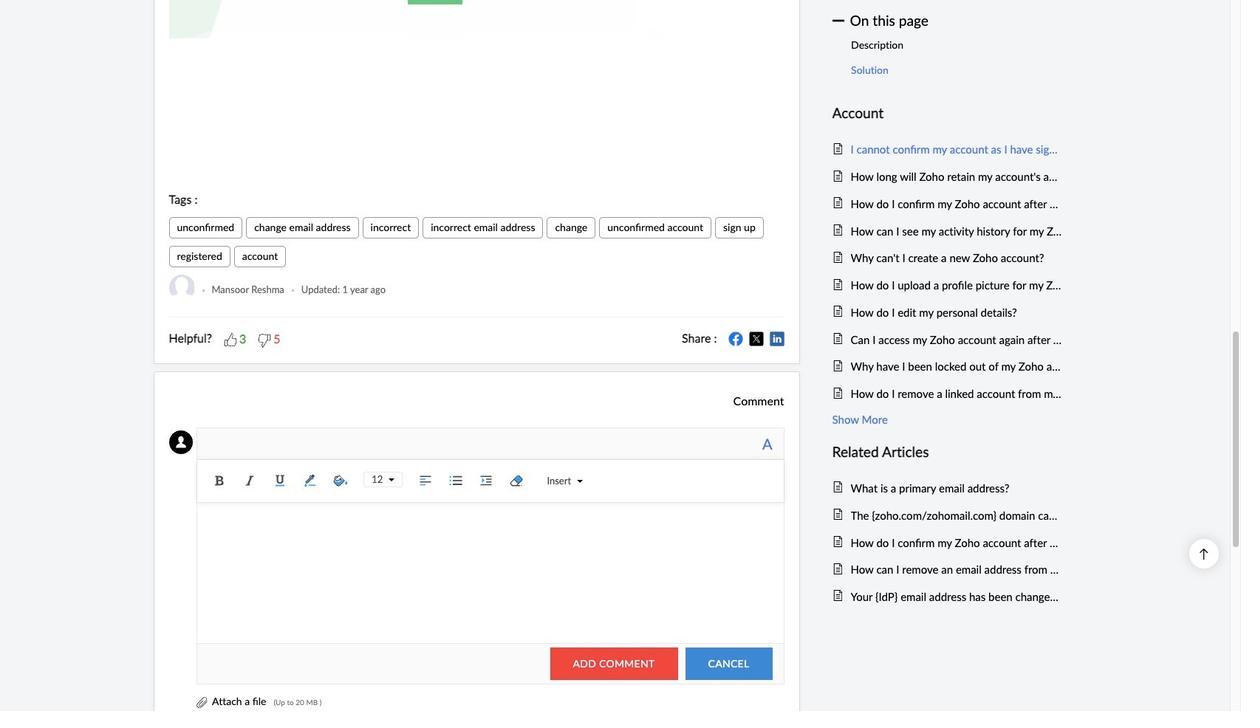 Task type: locate. For each thing, give the bounding box(es) containing it.
underline (ctrl+u) image
[[269, 470, 291, 492]]

1 vertical spatial heading
[[832, 441, 1062, 464]]

a gif showing how to edit the email address that is registered incorrectly. image
[[169, 0, 784, 39]]

lists image
[[445, 470, 467, 492]]

font color image
[[300, 470, 322, 492]]

facebook image
[[728, 332, 743, 347]]

heading
[[832, 102, 1062, 125], [832, 441, 1062, 464]]

0 vertical spatial heading
[[832, 102, 1062, 125]]

bold (ctrl+b) image
[[209, 470, 231, 492]]

twitter image
[[749, 332, 764, 347]]

background color image
[[330, 470, 352, 492]]

clear formatting image
[[506, 470, 528, 492]]



Task type: describe. For each thing, give the bounding box(es) containing it.
1 heading from the top
[[832, 102, 1062, 125]]

font size image
[[383, 477, 395, 483]]

linkedin image
[[770, 332, 784, 347]]

insert options image
[[571, 479, 583, 485]]

indent image
[[475, 470, 498, 492]]

2 heading from the top
[[832, 441, 1062, 464]]

align image
[[415, 470, 437, 492]]

italic (ctrl+i) image
[[239, 470, 261, 492]]



